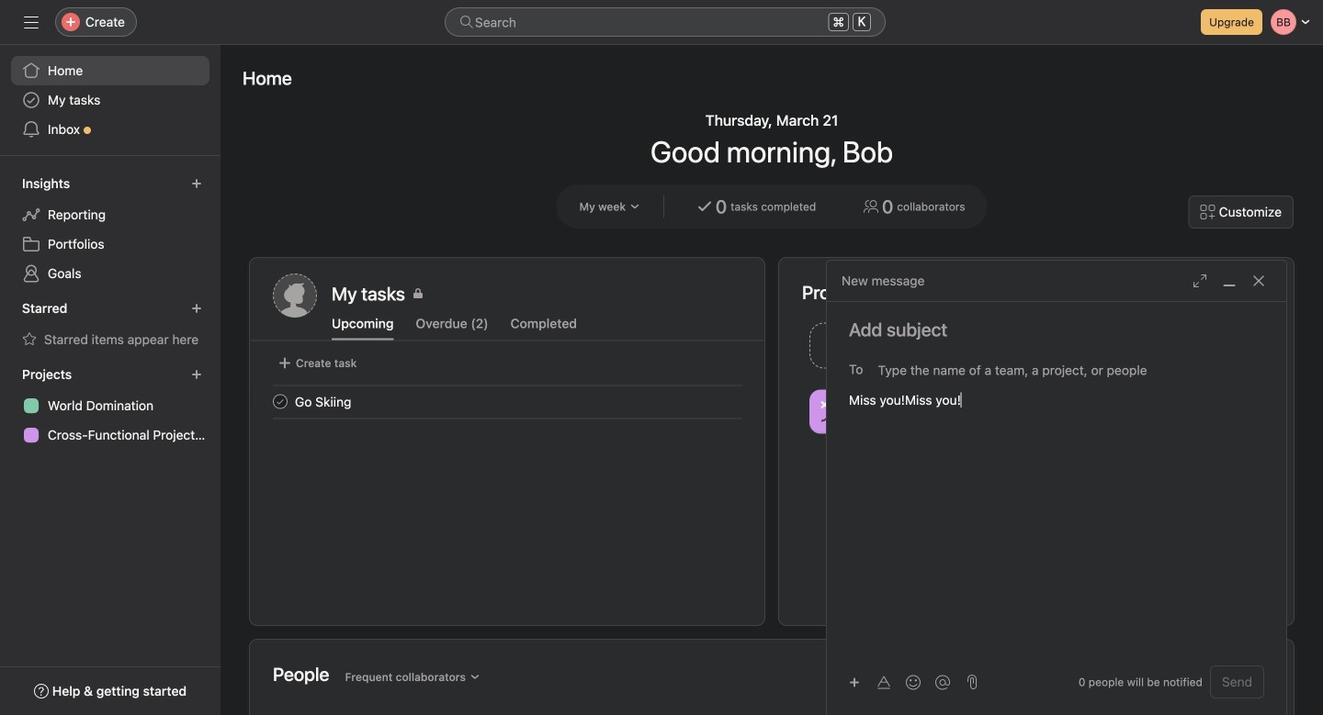 Task type: vqa. For each thing, say whether or not it's contained in the screenshot.
Mark complete icon corresponding to 3rd Mark complete option from the top of the page
no



Task type: locate. For each thing, give the bounding box(es) containing it.
minimize image
[[1222, 274, 1237, 289]]

mark complete image
[[269, 391, 291, 413]]

None field
[[445, 7, 886, 37]]

insights element
[[0, 167, 221, 292]]

add profile photo image
[[273, 274, 317, 318]]

add items to starred image
[[191, 303, 202, 314]]

hide sidebar image
[[24, 15, 39, 29]]

Mark complete checkbox
[[269, 391, 291, 413]]

1 vertical spatial list item
[[251, 385, 764, 419]]

list item
[[802, 318, 1037, 374], [251, 385, 764, 419]]

at mention image
[[935, 676, 950, 691]]

line_and_symbols image
[[821, 401, 843, 423]]

0 vertical spatial list item
[[802, 318, 1037, 374]]

toolbar
[[842, 669, 959, 696]]

close image
[[1251, 274, 1266, 289]]

0 horizontal spatial list item
[[251, 385, 764, 419]]

expand popout to full screen image
[[1193, 274, 1207, 289]]

dialog
[[827, 261, 1286, 716]]



Task type: describe. For each thing, give the bounding box(es) containing it.
insert an object image
[[849, 678, 860, 689]]

Type the name of a team, a project, or people text field
[[878, 359, 1254, 381]]

new project or portfolio image
[[191, 369, 202, 380]]

starred element
[[0, 292, 221, 358]]

Add subject text field
[[827, 317, 1286, 343]]

1 horizontal spatial list item
[[802, 318, 1037, 374]]

new insights image
[[191, 178, 202, 189]]

global element
[[0, 45, 221, 155]]

Search tasks, projects, and more text field
[[445, 7, 886, 37]]

projects element
[[0, 358, 221, 454]]



